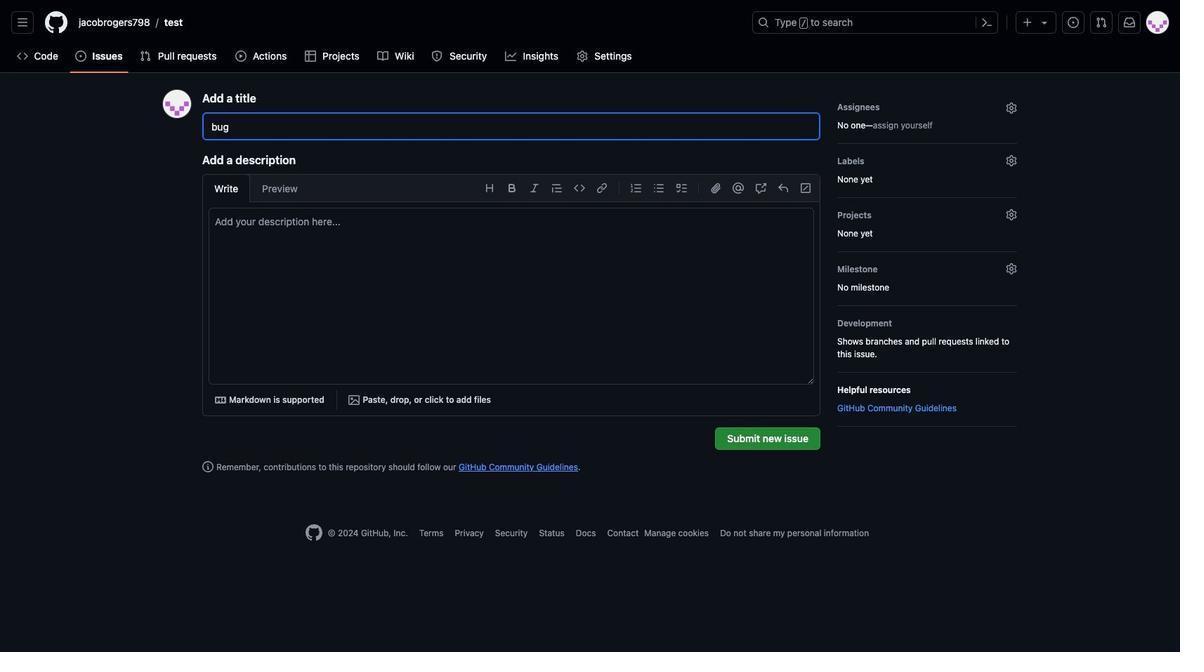 Task type: describe. For each thing, give the bounding box(es) containing it.
image image
[[349, 395, 360, 406]]

graph image
[[505, 51, 517, 62]]

shield image
[[432, 51, 443, 62]]

play image
[[235, 51, 246, 62]]

git pull request image
[[140, 51, 151, 62]]

command palette image
[[982, 17, 993, 28]]

issue opened image for git pull request icon
[[76, 51, 87, 62]]



Task type: vqa. For each thing, say whether or not it's contained in the screenshot.
right GIT PULL REQUEST icon
no



Task type: locate. For each thing, give the bounding box(es) containing it.
issue opened image right code image
[[76, 51, 87, 62]]

add a comment tab list
[[202, 174, 310, 202]]

info image
[[202, 462, 214, 473]]

triangle down image
[[1040, 17, 1051, 28]]

inbox image
[[1125, 17, 1136, 28]]

  text field
[[209, 209, 814, 384]]

banner
[[0, 0, 1181, 73]]

code image
[[17, 51, 28, 62]]

homepage image
[[306, 525, 323, 542]]

issue opened image
[[1068, 17, 1080, 28], [76, 51, 87, 62]]

list
[[73, 11, 744, 34]]

gear image
[[577, 51, 588, 62], [1007, 103, 1018, 114], [1007, 155, 1018, 167], [1007, 209, 1018, 221], [1007, 264, 1018, 275]]

table image
[[305, 51, 316, 62]]

markdown image
[[215, 395, 226, 406]]

0 horizontal spatial issue opened image
[[76, 51, 87, 62]]

Title text field
[[202, 112, 821, 141]]

1 horizontal spatial issue opened image
[[1068, 17, 1080, 28]]

issue opened image for git pull request image
[[1068, 17, 1080, 28]]

homepage image
[[45, 11, 67, 34]]

@jacobrogers798 image
[[163, 90, 191, 118]]

book image
[[378, 51, 389, 62]]

1 vertical spatial issue opened image
[[76, 51, 87, 62]]

0 vertical spatial issue opened image
[[1068, 17, 1080, 28]]

issue opened image left git pull request image
[[1068, 17, 1080, 28]]

git pull request image
[[1097, 17, 1108, 28]]

tab panel
[[203, 208, 820, 416]]



